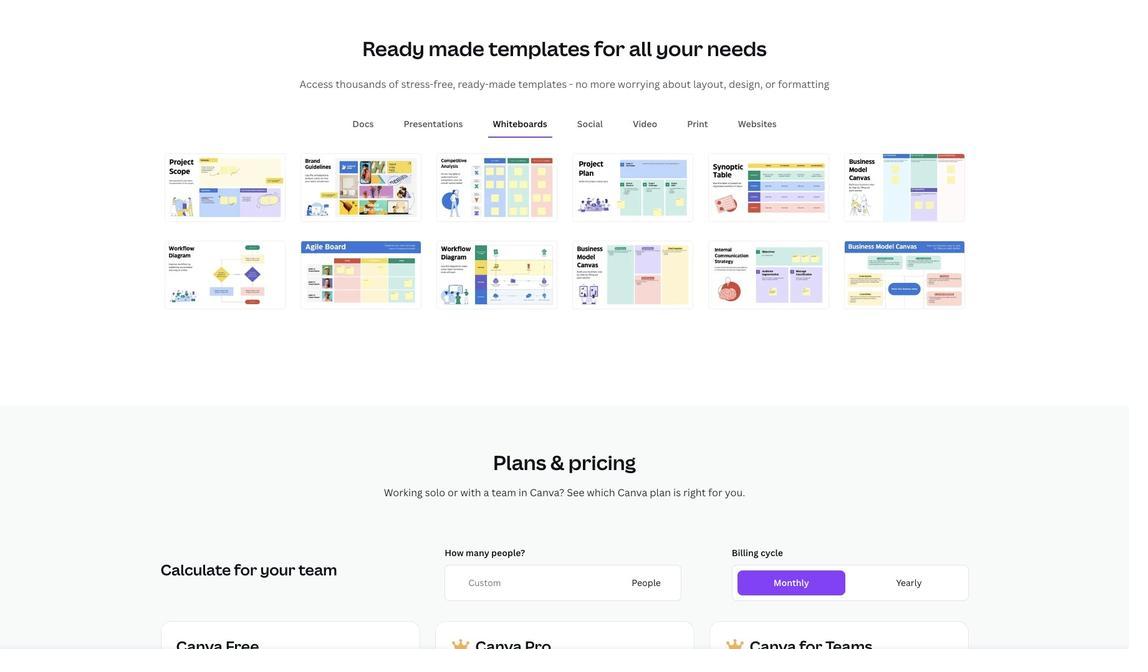 Task type: locate. For each thing, give the bounding box(es) containing it.
more
[[590, 77, 616, 91]]

with
[[461, 486, 481, 499]]

1 vertical spatial or
[[448, 486, 458, 499]]

whiteboards button
[[488, 112, 553, 136]]

0 vertical spatial or
[[766, 77, 776, 91]]

stress-
[[401, 77, 434, 91]]

business model canvas planning whiteboard in blue green modern professional style image
[[845, 241, 965, 309]]

made up whiteboards
[[489, 77, 516, 91]]

1 horizontal spatial or
[[766, 77, 776, 91]]

business model canvas planning whiteboard in purple green modern professional style image
[[573, 241, 693, 309]]

websites button
[[733, 112, 782, 136]]

design,
[[729, 77, 763, 91]]

access
[[300, 77, 333, 91]]

or right design,
[[766, 77, 776, 91]]

a
[[484, 486, 489, 499]]

or
[[766, 77, 776, 91], [448, 486, 458, 499]]

video
[[633, 118, 658, 130]]

1 vertical spatial made
[[489, 77, 516, 91]]

print
[[688, 118, 708, 130]]

see
[[567, 486, 585, 499]]

your
[[657, 35, 703, 62]]

access thousands of stress-free, ready-made templates - no more worrying about layout, design, or formatting
[[300, 77, 830, 91]]

1 vertical spatial for
[[709, 486, 723, 499]]

formatting
[[778, 77, 830, 91]]

competitive analysis team whiteboard in blue green modern professional style image
[[437, 154, 557, 221]]

brand guidelines and brand kit team whiteboard in blue grey modern professional style image
[[301, 154, 421, 221]]

working
[[384, 486, 423, 499]]

social button
[[573, 112, 608, 136]]

for left all
[[594, 35, 625, 62]]

templates up access thousands of stress-free, ready-made templates - no more worrying about layout, design, or formatting
[[489, 35, 590, 62]]

templates left -
[[519, 77, 567, 91]]

templates
[[489, 35, 590, 62], [519, 77, 567, 91]]

or right solo
[[448, 486, 458, 499]]

0 horizontal spatial for
[[594, 35, 625, 62]]

synoptic table planning whiteboard in yellow red modern professional style image
[[709, 154, 829, 221]]

whiteboard planning concept map in purple green modern professional style image
[[709, 241, 829, 309]]

for
[[594, 35, 625, 62], [709, 486, 723, 499]]

for left you.
[[709, 486, 723, 499]]

made
[[429, 35, 485, 62], [489, 77, 516, 91]]

docs button
[[348, 112, 379, 136]]

plans & pricing
[[493, 449, 636, 476]]

all
[[629, 35, 652, 62]]

needs
[[707, 35, 767, 62]]

of
[[389, 77, 399, 91]]

made up free,
[[429, 35, 485, 62]]

plan
[[650, 486, 671, 499]]

0 horizontal spatial or
[[448, 486, 458, 499]]

solo
[[425, 486, 445, 499]]

team
[[492, 486, 516, 499]]

canva
[[618, 486, 648, 499]]

0 vertical spatial made
[[429, 35, 485, 62]]

1 horizontal spatial made
[[489, 77, 516, 91]]

ready
[[363, 35, 425, 62]]



Task type: describe. For each thing, give the bounding box(es) containing it.
pricing
[[569, 449, 636, 476]]

which
[[587, 486, 616, 499]]

project scope planning whiteboard in yellow blue modern professional style image
[[165, 154, 285, 221]]

no
[[576, 77, 588, 91]]

video button
[[628, 112, 663, 136]]

0 horizontal spatial made
[[429, 35, 485, 62]]

agile planning whiteboard in blue grey modern professional style image
[[301, 241, 421, 309]]

docs
[[353, 118, 374, 130]]

thousands
[[336, 77, 387, 91]]

0 vertical spatial for
[[594, 35, 625, 62]]

in
[[519, 486, 528, 499]]

canva?
[[530, 486, 565, 499]]

presentations button
[[399, 112, 468, 136]]

worrying
[[618, 77, 660, 91]]

workflow diagram planning whiteboard in green yellow modern professional style image
[[437, 241, 557, 309]]

websites
[[738, 118, 777, 130]]

right
[[684, 486, 706, 499]]

working solo or with a team in canva? see which canva plan is right for you.
[[384, 486, 746, 499]]

about
[[663, 77, 691, 91]]

is
[[674, 486, 681, 499]]

whiteboards
[[493, 118, 548, 130]]

print button
[[683, 112, 713, 136]]

workflow diagram planning whiteboard in blue red modern professional style image
[[165, 241, 285, 309]]

ready-
[[458, 77, 489, 91]]

&
[[551, 449, 565, 476]]

you.
[[725, 486, 746, 499]]

project plan planning whiteboard in blue purple modern professional style image
[[573, 154, 693, 221]]

business model canvas planning whiteboard in purple blue modern professional style image
[[845, 154, 965, 221]]

0 vertical spatial templates
[[489, 35, 590, 62]]

presentations
[[404, 118, 463, 130]]

1 vertical spatial templates
[[519, 77, 567, 91]]

free,
[[434, 77, 456, 91]]

layout,
[[694, 77, 727, 91]]

social
[[578, 118, 603, 130]]

ready made templates for all your needs
[[363, 35, 767, 62]]

1 horizontal spatial for
[[709, 486, 723, 499]]

-
[[570, 77, 573, 91]]

plans
[[493, 449, 547, 476]]



Task type: vqa. For each thing, say whether or not it's contained in the screenshot.
team
yes



